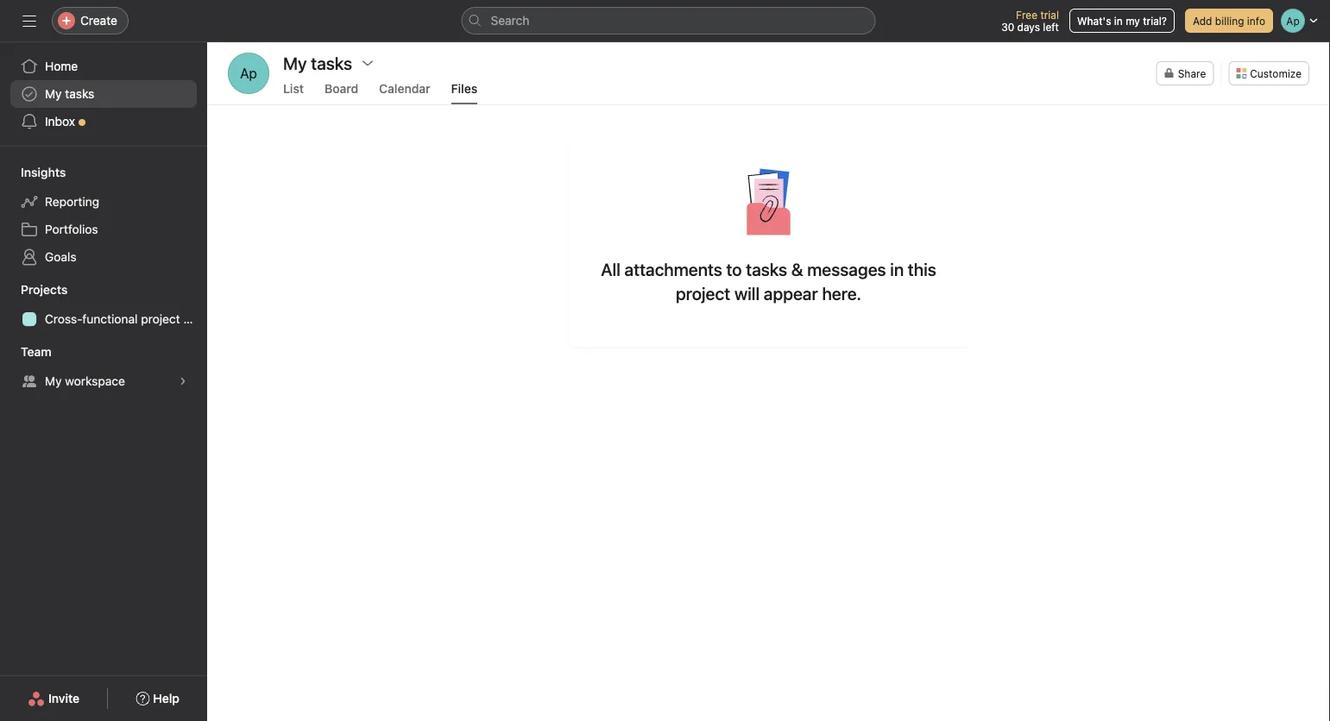 Task type: vqa. For each thing, say whether or not it's contained in the screenshot.
'toolbar'
no



Task type: locate. For each thing, give the bounding box(es) containing it.
1 my from the top
[[45, 87, 62, 101]]

to
[[726, 259, 742, 279]]

functional
[[82, 312, 138, 326]]

portfolios
[[45, 222, 98, 237]]

invite button
[[16, 684, 91, 715]]

global element
[[0, 42, 207, 146]]

project left 'plan' on the top left of the page
[[141, 312, 180, 326]]

1 horizontal spatial project
[[676, 283, 730, 303]]

projects
[[21, 283, 68, 297]]

all
[[601, 259, 621, 279]]

search button
[[461, 7, 876, 35]]

0 vertical spatial my
[[45, 87, 62, 101]]

days
[[1017, 21, 1040, 33]]

my workspace link
[[10, 368, 197, 395]]

0 vertical spatial tasks
[[65, 87, 94, 101]]

0 horizontal spatial in
[[890, 259, 904, 279]]

board link
[[325, 82, 358, 104]]

0 vertical spatial in
[[1114, 15, 1123, 27]]

messages
[[807, 259, 886, 279]]

files link
[[451, 82, 478, 104]]

1 horizontal spatial tasks
[[746, 259, 787, 279]]

2 my from the top
[[45, 374, 62, 388]]

project
[[676, 283, 730, 303], [141, 312, 180, 326]]

create
[[80, 13, 117, 28]]

tasks down home
[[65, 87, 94, 101]]

what's
[[1077, 15, 1111, 27]]

tasks left &
[[746, 259, 787, 279]]

customize button
[[1229, 61, 1309, 85]]

home link
[[10, 53, 197, 80]]

1 vertical spatial in
[[890, 259, 904, 279]]

1 vertical spatial project
[[141, 312, 180, 326]]

tasks inside global element
[[65, 87, 94, 101]]

board
[[325, 82, 358, 96]]

in
[[1114, 15, 1123, 27], [890, 259, 904, 279]]

projects button
[[0, 281, 68, 299]]

my for my tasks
[[45, 87, 62, 101]]

0 vertical spatial project
[[676, 283, 730, 303]]

0 horizontal spatial project
[[141, 312, 180, 326]]

1 vertical spatial tasks
[[746, 259, 787, 279]]

left
[[1043, 21, 1059, 33]]

this
[[908, 259, 936, 279]]

ap
[[240, 65, 257, 82]]

my down team
[[45, 374, 62, 388]]

goals link
[[10, 243, 197, 271]]

list
[[283, 82, 304, 96]]

tasks
[[65, 87, 94, 101], [746, 259, 787, 279]]

portfolios link
[[10, 216, 197, 243]]

trial?
[[1143, 15, 1167, 27]]

&
[[791, 259, 803, 279]]

my up inbox
[[45, 87, 62, 101]]

cross-functional project plan link
[[10, 306, 207, 333]]

my
[[45, 87, 62, 101], [45, 374, 62, 388]]

my inside global element
[[45, 87, 62, 101]]

in left this
[[890, 259, 904, 279]]

in left the my
[[1114, 15, 1123, 27]]

customize
[[1250, 67, 1302, 79]]

help
[[153, 692, 179, 706]]

help button
[[125, 684, 191, 715]]

1 vertical spatial my
[[45, 374, 62, 388]]

calendar link
[[379, 82, 430, 104]]

project down the attachments
[[676, 283, 730, 303]]

share
[[1178, 67, 1206, 79]]

search list box
[[461, 7, 876, 35]]

1 horizontal spatial in
[[1114, 15, 1123, 27]]

goals
[[45, 250, 76, 264]]

0 horizontal spatial tasks
[[65, 87, 94, 101]]

what's in my trial?
[[1077, 15, 1167, 27]]

my inside teams element
[[45, 374, 62, 388]]

files
[[451, 82, 478, 96]]

free trial 30 days left
[[1001, 9, 1059, 33]]

insights button
[[0, 164, 66, 181]]

insights element
[[0, 157, 207, 274]]



Task type: describe. For each thing, give the bounding box(es) containing it.
appear here.
[[764, 283, 861, 303]]

attachments
[[625, 259, 722, 279]]

insights
[[21, 165, 66, 180]]

trial
[[1040, 9, 1059, 21]]

invite
[[48, 692, 80, 706]]

all attachments to tasks & messages in this project will appear here.
[[601, 259, 936, 303]]

tasks inside all attachments to tasks & messages in this project will appear here.
[[746, 259, 787, 279]]

what's in my trial? button
[[1069, 9, 1175, 33]]

cross-
[[45, 312, 82, 326]]

add
[[1193, 15, 1212, 27]]

will
[[734, 283, 760, 303]]

list link
[[283, 82, 304, 104]]

my tasks link
[[10, 80, 197, 108]]

in inside all attachments to tasks & messages in this project will appear here.
[[890, 259, 904, 279]]

add billing info
[[1193, 15, 1265, 27]]

info
[[1247, 15, 1265, 27]]

search
[[491, 13, 530, 28]]

plan
[[183, 312, 207, 326]]

project inside all attachments to tasks & messages in this project will appear here.
[[676, 283, 730, 303]]

ap button
[[228, 53, 269, 94]]

hide sidebar image
[[22, 14, 36, 28]]

my tasks
[[283, 53, 352, 73]]

free
[[1016, 9, 1038, 21]]

team button
[[0, 344, 51, 361]]

add billing info button
[[1185, 9, 1273, 33]]

share button
[[1156, 61, 1214, 85]]

workspace
[[65, 374, 125, 388]]

projects element
[[0, 274, 207, 337]]

my for my workspace
[[45, 374, 62, 388]]

cross-functional project plan
[[45, 312, 207, 326]]

see details, my workspace image
[[178, 376, 188, 387]]

show options image
[[361, 56, 375, 70]]

inbox link
[[10, 108, 197, 136]]

in inside what's in my trial? 'button'
[[1114, 15, 1123, 27]]

teams element
[[0, 337, 207, 399]]

my tasks
[[45, 87, 94, 101]]

inbox
[[45, 114, 75, 129]]

30
[[1001, 21, 1014, 33]]

my workspace
[[45, 374, 125, 388]]

my
[[1126, 15, 1140, 27]]

billing
[[1215, 15, 1244, 27]]

calendar
[[379, 82, 430, 96]]

create button
[[52, 7, 129, 35]]

reporting
[[45, 195, 99, 209]]

home
[[45, 59, 78, 73]]

team
[[21, 345, 51, 359]]

reporting link
[[10, 188, 197, 216]]



